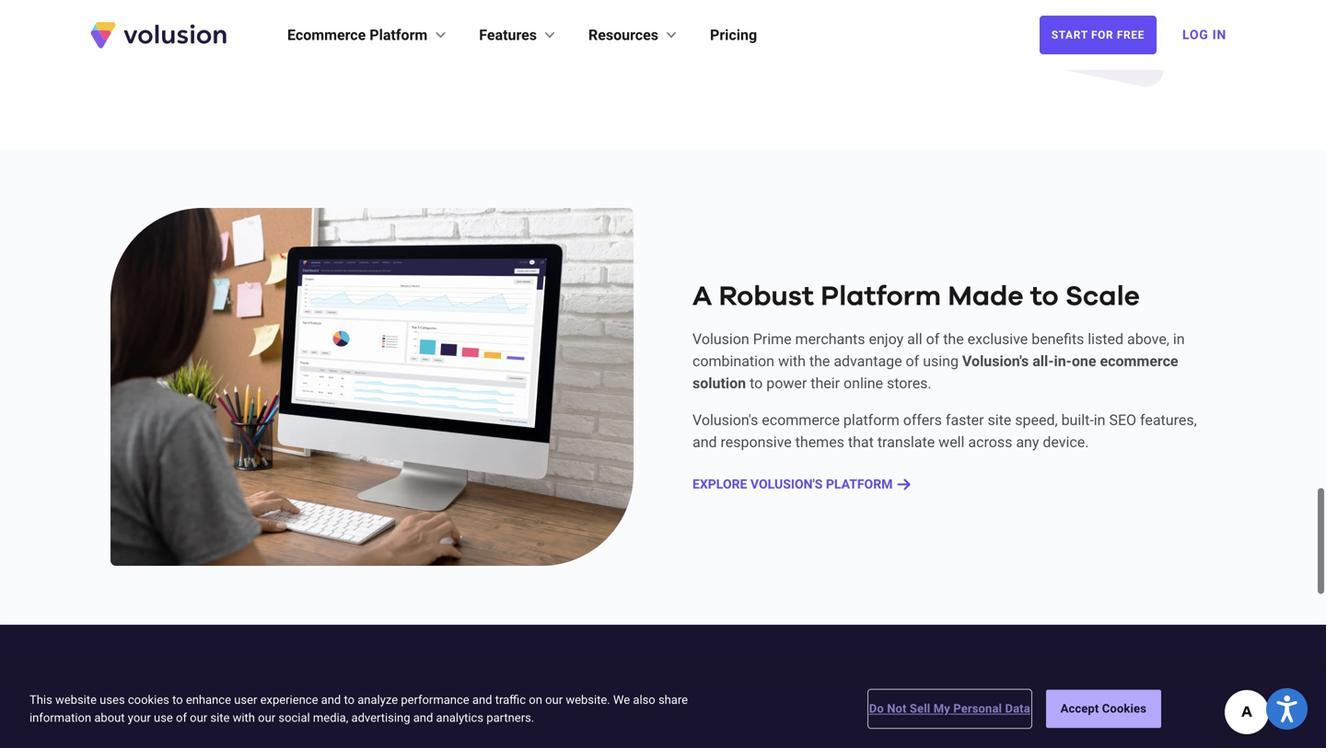 Task type: locate. For each thing, give the bounding box(es) containing it.
and inside volusion's ecommerce platform offers faster site speed, built-in seo features, and responsive themes that translate well across any device.
[[693, 434, 717, 451]]

1 horizontal spatial platform
[[821, 283, 941, 311]]

1 horizontal spatial volusion's
[[963, 353, 1029, 370]]

0 vertical spatial volusion's
[[963, 353, 1029, 370]]

features
[[479, 26, 537, 44]]

volusion's down exclusive
[[963, 353, 1029, 370]]

my
[[934, 703, 951, 716]]

privacy alert dialog
[[0, 673, 1326, 749]]

ecommerce up themes
[[762, 412, 840, 429]]

of inside this website uses cookies to enhance user experience and to analyze performance and traffic on our website. we also share information about your use of our site with our social media, advertising and analytics partners.
[[176, 712, 187, 725]]

prime
[[753, 331, 792, 348]]

the up using
[[943, 331, 964, 348]]

cookies
[[1102, 703, 1147, 716]]

and up 'media,'
[[321, 694, 341, 707]]

any
[[1016, 434, 1039, 451]]

volusion's for ecommerce
[[693, 412, 758, 429]]

built-
[[1062, 412, 1094, 429]]

their
[[811, 375, 840, 392]]

a
[[693, 283, 712, 311]]

0 vertical spatial of
[[926, 331, 940, 348]]

online
[[844, 375, 883, 392]]

of
[[926, 331, 940, 348], [906, 353, 920, 370], [176, 712, 187, 725]]

platform
[[844, 412, 900, 429]]

0 horizontal spatial of
[[176, 712, 187, 725]]

website.
[[566, 694, 610, 707]]

ecommerce platform button
[[287, 24, 450, 46]]

in-
[[1054, 353, 1072, 370]]

merchants
[[795, 331, 865, 348]]

of down all
[[906, 353, 920, 370]]

in right above,
[[1173, 331, 1185, 348]]

volusion's inside volusion's all-in-one ecommerce solution
[[963, 353, 1029, 370]]

platform right the ecommerce
[[370, 26, 428, 44]]

0 horizontal spatial site
[[210, 712, 230, 725]]

personal
[[954, 703, 1002, 716]]

features,
[[1140, 412, 1197, 429]]

enhance
[[186, 694, 231, 707]]

1 vertical spatial site
[[210, 712, 230, 725]]

1 horizontal spatial the
[[810, 353, 830, 370]]

and
[[693, 434, 717, 451], [321, 694, 341, 707], [472, 694, 492, 707], [413, 712, 433, 725]]

faster
[[946, 412, 984, 429]]

1 horizontal spatial in
[[1173, 331, 1185, 348]]

0 vertical spatial in
[[1173, 331, 1185, 348]]

1 vertical spatial of
[[906, 353, 920, 370]]

listed
[[1088, 331, 1124, 348]]

0 vertical spatial site
[[988, 412, 1012, 429]]

1 vertical spatial in
[[1094, 412, 1106, 429]]

1 horizontal spatial our
[[258, 712, 276, 725]]

0 horizontal spatial ecommerce
[[762, 412, 840, 429]]

solution
[[693, 375, 746, 392]]

not
[[887, 703, 907, 716]]

creating the best experience for you
[[414, 702, 913, 730]]

2 horizontal spatial the
[[943, 331, 964, 348]]

a robust platform made to scale
[[693, 283, 1140, 311]]

1 vertical spatial the
[[810, 353, 830, 370]]

0 horizontal spatial in
[[1094, 412, 1106, 429]]

site
[[988, 412, 1012, 429], [210, 712, 230, 725]]

you
[[863, 702, 913, 730]]

the up their
[[810, 353, 830, 370]]

and down 'performance'
[[413, 712, 433, 725]]

platform inside dropdown button
[[370, 26, 428, 44]]

this website uses cookies to enhance user experience and to analyze performance and traffic on our website. we also share information about your use of our site with our social media, advertising and analytics partners.
[[29, 694, 688, 725]]

about
[[94, 712, 125, 725]]

0 horizontal spatial platform
[[370, 26, 428, 44]]

with up power
[[778, 353, 806, 370]]

2 vertical spatial the
[[541, 702, 586, 730]]

platform
[[826, 477, 893, 492]]

with down user
[[233, 712, 255, 725]]

ecommerce down above,
[[1100, 353, 1179, 370]]

volusion's down 'solution'
[[693, 412, 758, 429]]

volusion prime merchants enjoy all of the exclusive benefits listed above, in combination with the advantage of using
[[693, 331, 1185, 370]]

analytics
[[436, 712, 484, 725]]

in left seo
[[1094, 412, 1106, 429]]

the right partners.
[[541, 702, 586, 730]]

0 vertical spatial the
[[943, 331, 964, 348]]

platform up enjoy
[[821, 283, 941, 311]]

ecommerce
[[1100, 353, 1179, 370], [762, 412, 840, 429]]

benefits
[[1032, 331, 1084, 348]]

translate
[[878, 434, 935, 451]]

and left traffic
[[472, 694, 492, 707]]

0 horizontal spatial our
[[190, 712, 207, 725]]

our down enhance
[[190, 712, 207, 725]]

1 horizontal spatial with
[[778, 353, 806, 370]]

1 horizontal spatial of
[[906, 353, 920, 370]]

social
[[279, 712, 310, 725]]

with
[[778, 353, 806, 370], [233, 712, 255, 725]]

site up across
[[988, 412, 1012, 429]]

speed,
[[1015, 412, 1058, 429]]

0 horizontal spatial the
[[541, 702, 586, 730]]

sell
[[910, 703, 931, 716]]

our right on
[[545, 694, 563, 707]]

of right use
[[176, 712, 187, 725]]

with inside volusion prime merchants enjoy all of the exclusive benefits listed above, in combination with the advantage of using
[[778, 353, 806, 370]]

payments
[[241, 12, 307, 27]]

offers
[[903, 412, 942, 429]]

1 vertical spatial volusion's
[[693, 412, 758, 429]]

ecommerce inside volusion's all-in-one ecommerce solution
[[1100, 353, 1179, 370]]

0 horizontal spatial with
[[233, 712, 255, 725]]

site inside volusion's ecommerce platform offers faster site speed, built-in seo features, and responsive themes that translate well across any device.
[[988, 412, 1012, 429]]

explore volusion's platform
[[693, 477, 893, 492]]

partners.
[[487, 712, 534, 725]]

your
[[128, 712, 151, 725]]

1 vertical spatial ecommerce
[[762, 412, 840, 429]]

consider volusion payments
[[111, 12, 307, 27]]

data
[[1005, 703, 1031, 716]]

2 vertical spatial of
[[176, 712, 187, 725]]

0 vertical spatial with
[[778, 353, 806, 370]]

volusion's
[[751, 477, 823, 492]]

the
[[943, 331, 964, 348], [810, 353, 830, 370], [541, 702, 586, 730]]

1 vertical spatial platform
[[821, 283, 941, 311]]

information
[[29, 712, 91, 725]]

1 horizontal spatial ecommerce
[[1100, 353, 1179, 370]]

0 vertical spatial ecommerce
[[1100, 353, 1179, 370]]

start for free link
[[1040, 16, 1157, 54]]

above,
[[1127, 331, 1170, 348]]

to up 'media,'
[[344, 694, 355, 707]]

combination
[[693, 353, 775, 370]]

volusion's
[[963, 353, 1029, 370], [693, 412, 758, 429]]

0 vertical spatial platform
[[370, 26, 428, 44]]

power
[[767, 375, 807, 392]]

volusion's inside volusion's ecommerce platform offers faster site speed, built-in seo features, and responsive themes that translate well across any device.
[[693, 412, 758, 429]]

scale
[[1066, 283, 1140, 311]]

do not sell my personal data button
[[869, 691, 1031, 728]]

exclusive
[[968, 331, 1028, 348]]

1 horizontal spatial site
[[988, 412, 1012, 429]]

site down enhance
[[210, 712, 230, 725]]

advertising
[[351, 712, 410, 725]]

0 horizontal spatial volusion's
[[693, 412, 758, 429]]

accept cookies button
[[1046, 691, 1161, 729]]

of right all
[[926, 331, 940, 348]]

our left social
[[258, 712, 276, 725]]

1 vertical spatial with
[[233, 712, 255, 725]]

and up explore
[[693, 434, 717, 451]]



Task type: describe. For each thing, give the bounding box(es) containing it.
open accessibe: accessibility options, statement and help image
[[1277, 696, 1298, 723]]

use
[[154, 712, 173, 725]]

one
[[1072, 353, 1097, 370]]

volusion
[[693, 331, 750, 348]]

experience
[[659, 702, 811, 730]]

uses
[[100, 694, 125, 707]]

ecommerce
[[287, 26, 366, 44]]

resources
[[589, 26, 659, 44]]

resources button
[[589, 24, 681, 46]]

do not sell my personal data
[[869, 703, 1031, 716]]

with inside this website uses cookies to enhance user experience and to analyze performance and traffic on our website. we also share information about your use of our site with our social media, advertising and analytics partners.
[[233, 712, 255, 725]]

2 horizontal spatial our
[[545, 694, 563, 707]]

2 horizontal spatial of
[[926, 331, 940, 348]]

traffic
[[495, 694, 526, 707]]

all
[[907, 331, 923, 348]]

free
[[1117, 29, 1145, 41]]

seo
[[1109, 412, 1137, 429]]

to left power
[[750, 375, 763, 392]]

creating
[[414, 702, 534, 730]]

themes
[[796, 434, 845, 451]]

using
[[923, 353, 959, 370]]

volusion's for all-
[[963, 353, 1029, 370]]

cookies
[[128, 694, 169, 707]]

pricing link
[[710, 24, 757, 46]]

consider
[[111, 12, 173, 27]]

volusion
[[176, 12, 238, 27]]

made
[[948, 283, 1024, 311]]

we
[[613, 694, 630, 707]]

in
[[1213, 27, 1227, 42]]

to power their online stores.
[[746, 375, 932, 392]]

user
[[234, 694, 257, 707]]

responsive
[[721, 434, 792, 451]]

across
[[968, 434, 1013, 451]]

accept cookies
[[1061, 703, 1147, 716]]

device.
[[1043, 434, 1089, 451]]

share
[[659, 694, 688, 707]]

accept
[[1061, 703, 1099, 716]]

this
[[29, 694, 52, 707]]

ecommerce inside volusion's ecommerce platform offers faster site speed, built-in seo features, and responsive themes that translate well across any device.
[[762, 412, 840, 429]]

volusion's all-in-one ecommerce solution
[[693, 353, 1179, 392]]

to up benefits in the top right of the page
[[1031, 283, 1059, 311]]

in inside volusion prime merchants enjoy all of the exclusive benefits listed above, in combination with the advantage of using
[[1173, 331, 1185, 348]]

media,
[[313, 712, 348, 725]]

log in link
[[1172, 15, 1238, 55]]

features button
[[479, 24, 559, 46]]

start
[[1052, 29, 1088, 41]]

start for free
[[1052, 29, 1145, 41]]

website
[[55, 694, 97, 707]]

on
[[529, 694, 542, 707]]

for
[[818, 702, 856, 730]]

explore
[[693, 477, 747, 492]]

do
[[869, 703, 884, 716]]

best
[[593, 702, 653, 730]]

robust
[[719, 283, 814, 311]]

analyze
[[358, 694, 398, 707]]

to up use
[[172, 694, 183, 707]]

ecommerce platform
[[287, 26, 428, 44]]

in inside volusion's ecommerce platform offers faster site speed, built-in seo features, and responsive themes that translate well across any device.
[[1094, 412, 1106, 429]]

all-
[[1033, 353, 1054, 370]]

that
[[848, 434, 874, 451]]

log
[[1183, 27, 1209, 42]]

advantage
[[834, 353, 902, 370]]

log in
[[1183, 27, 1227, 42]]

well
[[939, 434, 965, 451]]

also
[[633, 694, 656, 707]]

volusion's ecommerce platform offers faster site speed, built-in seo features, and responsive themes that translate well across any device.
[[693, 412, 1197, 451]]

for
[[1092, 29, 1114, 41]]

site inside this website uses cookies to enhance user experience and to analyze performance and traffic on our website. we also share information about your use of our site with our social media, advertising and analytics partners.
[[210, 712, 230, 725]]

enjoy
[[869, 331, 904, 348]]

stores.
[[887, 375, 932, 392]]

explore volusion's platform link
[[693, 476, 911, 494]]

performance
[[401, 694, 469, 707]]



Task type: vqa. For each thing, say whether or not it's contained in the screenshot.
Paypal
no



